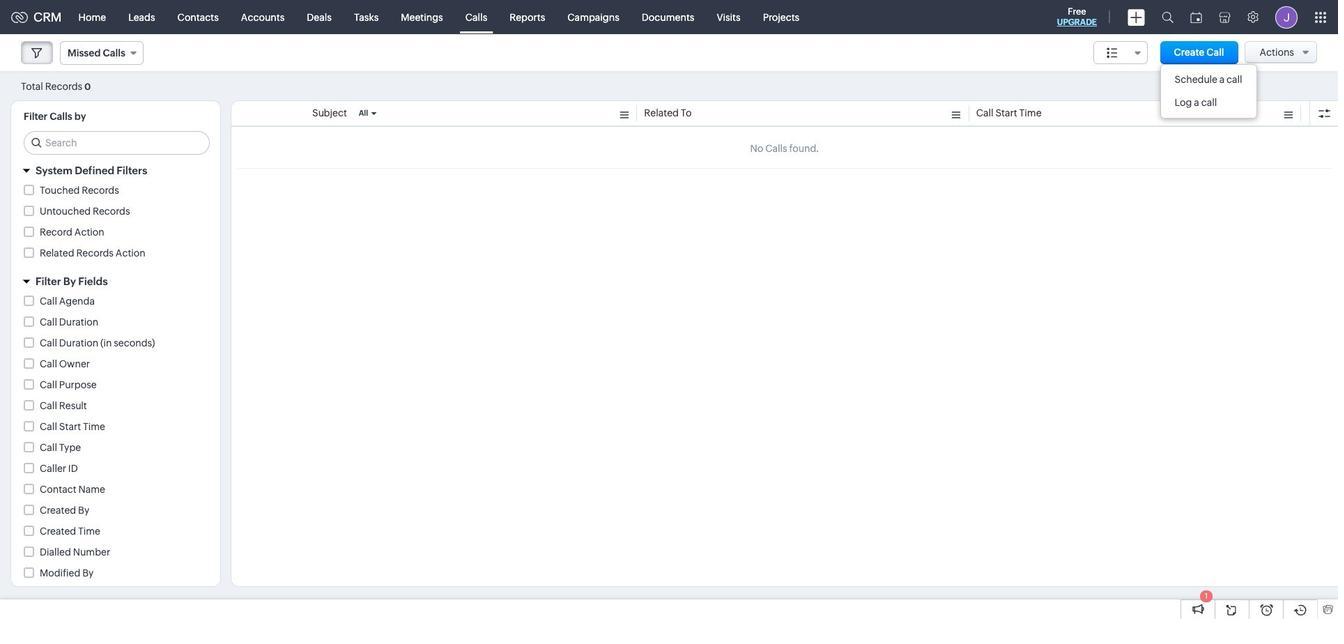 Task type: locate. For each thing, give the bounding box(es) containing it.
profile element
[[1268, 0, 1307, 34]]

create menu image
[[1128, 9, 1146, 25]]

calendar image
[[1191, 12, 1203, 23]]

search image
[[1162, 11, 1174, 23]]

search element
[[1154, 0, 1183, 34]]

size image
[[1107, 47, 1118, 59]]

None field
[[60, 41, 144, 65], [1094, 41, 1148, 64], [60, 41, 144, 65]]



Task type: describe. For each thing, give the bounding box(es) containing it.
profile image
[[1276, 6, 1298, 28]]

logo image
[[11, 12, 28, 23]]

Search text field
[[24, 132, 209, 154]]

create menu element
[[1120, 0, 1154, 34]]

none field size
[[1094, 41, 1148, 64]]



Task type: vqa. For each thing, say whether or not it's contained in the screenshot.
Based related to Invoices
no



